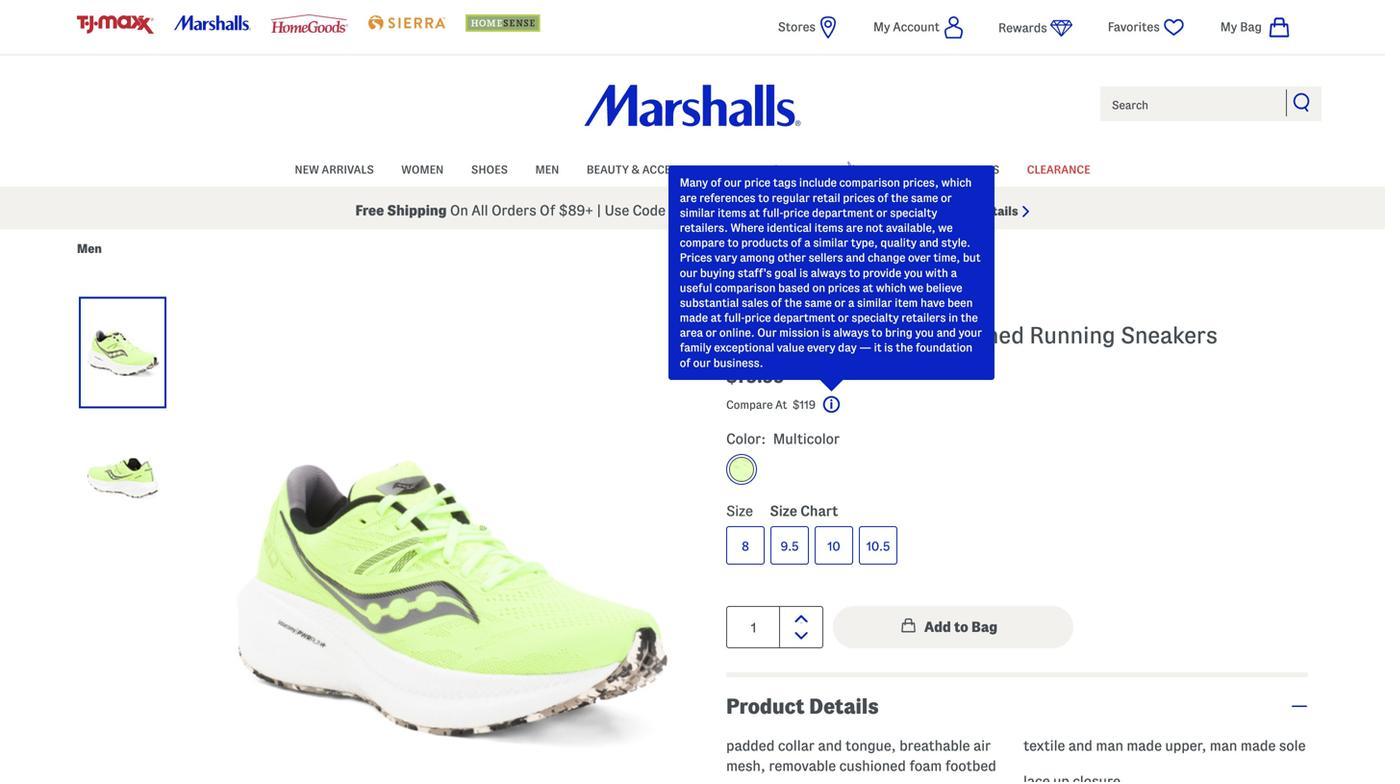 Task type: describe. For each thing, give the bounding box(es) containing it.
size for size chart
[[770, 503, 797, 519]]

include
[[799, 177, 837, 189]]

0 vertical spatial men link
[[535, 154, 559, 183]]

removable
[[769, 758, 836, 774]]

staff's
[[738, 267, 772, 279]]

or up triumph
[[835, 297, 846, 309]]

my bag link
[[1221, 15, 1291, 39]]

of up "references"
[[711, 177, 722, 189]]

and inside padded collar and tongue, breathable air mesh, removable cushioned foam footbed
[[818, 738, 842, 754]]

bring
[[885, 327, 913, 339]]

orders
[[492, 203, 536, 218]]

padded
[[726, 738, 775, 754]]

product
[[726, 695, 805, 718]]

the up your
[[961, 312, 978, 324]]

0 vertical spatial same
[[911, 192, 938, 204]]

gifts link
[[969, 154, 1000, 183]]

over
[[908, 252, 931, 264]]

details inside free shipping on all orders of $89+ | use code ship89 | free returns at your local store | see details
[[977, 204, 1018, 218]]

store |
[[906, 203, 950, 218]]

of right sales
[[771, 297, 782, 309]]

men for left men link
[[77, 242, 102, 255]]

not
[[866, 222, 883, 234]]

identical
[[767, 222, 812, 234]]

believe
[[926, 282, 963, 294]]

see details link
[[953, 204, 1030, 218]]

—
[[860, 342, 871, 354]]

item
[[895, 297, 918, 309]]

tjmaxx.com image
[[77, 15, 154, 34]]

change
[[868, 252, 906, 264]]

0 vertical spatial always
[[811, 267, 847, 279]]

1 horizontal spatial items
[[815, 222, 843, 234]]

foam
[[909, 758, 942, 774]]

in
[[949, 312, 958, 324]]

buying
[[700, 267, 735, 279]]

cushioned
[[915, 323, 1025, 348]]

time,
[[934, 252, 960, 264]]

shoes
[[471, 164, 508, 176]]

account
[[893, 20, 940, 34]]

0 vertical spatial you
[[904, 267, 923, 279]]

code
[[633, 203, 666, 218]]

of up other
[[791, 237, 802, 249]]

or right area
[[706, 327, 717, 339]]

and right textile
[[1069, 738, 1093, 754]]

other
[[778, 252, 806, 264]]

sole
[[1279, 738, 1306, 754]]

on
[[450, 203, 468, 218]]

size chart link
[[770, 503, 838, 519]]

0 horizontal spatial a
[[804, 237, 811, 249]]

2 vertical spatial price
[[745, 312, 771, 324]]

upper,
[[1165, 738, 1207, 754]]

10.5
[[867, 540, 890, 553]]

home
[[859, 164, 891, 176]]

my for my bag
[[1221, 20, 1237, 34]]

& for beauty
[[632, 164, 640, 176]]

shipping
[[387, 203, 447, 218]]

marshalls.com image
[[174, 15, 251, 30]]

help
[[842, 399, 866, 411]]

vary
[[715, 252, 737, 264]]

help link
[[822, 396, 866, 414]]

padded collar and tongue, breathable air mesh, removable cushioned foam footbed
[[726, 738, 997, 774]]

multicolor image
[[729, 457, 754, 482]]

rewards link
[[999, 16, 1073, 40]]

ship89
[[669, 203, 720, 218]]

1 vertical spatial same
[[805, 297, 832, 309]]

0 horizontal spatial are
[[680, 192, 697, 204]]

women
[[401, 164, 444, 176]]

breathable
[[900, 738, 970, 754]]

every
[[807, 342, 836, 354]]

home refresh link
[[838, 152, 942, 186]]

homesense.com image
[[465, 14, 542, 32]]

kids & baby
[[745, 164, 813, 176]]

size chart
[[770, 503, 838, 519]]

local
[[869, 203, 902, 218]]

2 horizontal spatial similar
[[857, 297, 892, 309]]

0 vertical spatial prices
[[843, 192, 875, 204]]

men's
[[726, 323, 787, 348]]

1 vertical spatial similar
[[813, 237, 848, 249]]

accessories
[[642, 164, 717, 176]]

1 horizontal spatial which
[[942, 177, 972, 189]]

sales
[[742, 297, 769, 309]]

useful
[[680, 282, 712, 294]]

8
[[742, 540, 749, 553]]

marshalls home image
[[584, 85, 801, 126]]

where
[[731, 222, 764, 234]]

to up 'vary'
[[728, 237, 739, 249]]

new arrivals link
[[295, 154, 374, 183]]

$79.99
[[726, 367, 785, 386]]

kids
[[745, 164, 770, 176]]

been
[[948, 297, 973, 309]]

shoes link
[[471, 154, 508, 183]]

textile and man made upper, man made sole
[[1024, 738, 1306, 754]]

10 link
[[815, 526, 853, 565]]

multicolor
[[773, 431, 840, 447]]

0 vertical spatial at
[[749, 207, 760, 219]]

prices
[[680, 252, 712, 264]]

to left the provide on the top right
[[849, 267, 860, 279]]

1 free from the left
[[355, 203, 384, 218]]

saucony men's triumph 20 cushioned running sneakers
[[726, 289, 1218, 348]]

sierra.com image
[[368, 15, 445, 30]]

arrivals
[[322, 164, 374, 176]]

rewards
[[999, 21, 1047, 35]]

2 | from the left
[[723, 203, 728, 218]]

1 vertical spatial our
[[680, 267, 698, 279]]

2 vertical spatial a
[[848, 297, 855, 309]]

made inside many of our price tags include comparison prices, which are references to regular retail prices of the same or similar items at full-price department or specialty retailers. where identical items are not available, we compare to products of a similar type, quality and style. prices vary among other sellers and change over time, but our buying staff's goal is always to provide you with a useful comparison based on prices at which we believe substantial sales of the same or a similar item have been made at full-price department or specialty retailers in the area or online.  our mission is always to bring you and your family exceptional value every day — it is the foundation of our business.
[[680, 312, 708, 324]]

sellers
[[809, 252, 843, 264]]

0 vertical spatial our
[[724, 177, 742, 189]]

men for men link to the top
[[535, 164, 559, 176]]

many of our price tags include comparison prices, which are references to regular retail prices of the same or similar items at full-price department or specialty retailers. where identical items are not available, we compare to products of a similar type, quality and style. prices vary among other sellers and change over time, but our buying staff's goal is always to provide you with a useful comparison based on prices at which we believe substantial sales of the same or a similar item have been made at full-price department or specialty retailers in the area or online.  our mission is always to bring you and your family exceptional value every day — it is the foundation of our business. tooltip
[[668, 166, 995, 391]]

mission
[[780, 327, 819, 339]]

saucony
[[726, 289, 863, 320]]

1 vertical spatial price
[[783, 207, 810, 219]]

0 vertical spatial is
[[799, 267, 808, 279]]

1 vertical spatial we
[[909, 282, 924, 294]]

0 horizontal spatial comparison
[[715, 282, 776, 294]]

baby
[[784, 164, 813, 176]]

substantial
[[680, 297, 739, 309]]

2 man from the left
[[1210, 738, 1238, 754]]

2 horizontal spatial made
[[1241, 738, 1276, 754]]

1 man from the left
[[1096, 738, 1124, 754]]

among
[[740, 252, 775, 264]]

clearance
[[1027, 164, 1091, 176]]

textile
[[1024, 738, 1065, 754]]

our
[[757, 327, 777, 339]]



Task type: locate. For each thing, give the bounding box(es) containing it.
2 my from the left
[[1221, 20, 1237, 34]]

you down over
[[904, 267, 923, 279]]

1 horizontal spatial my
[[1221, 20, 1237, 34]]

saucony main content
[[0, 229, 1385, 782]]

size for size
[[726, 503, 753, 519]]

| left use
[[597, 203, 601, 218]]

our down prices
[[680, 267, 698, 279]]

we up the style.
[[938, 222, 953, 234]]

1 size from the left
[[726, 503, 753, 519]]

0 horizontal spatial men
[[77, 242, 102, 255]]

size up '8' link
[[726, 503, 753, 519]]

1 & from the left
[[632, 164, 640, 176]]

color: list box
[[726, 454, 1308, 494]]

1 vertical spatial you
[[915, 327, 934, 339]]

banner containing free shipping
[[0, 0, 1385, 229]]

product details link
[[726, 677, 1308, 736]]

1 vertical spatial are
[[846, 222, 863, 234]]

0 horizontal spatial which
[[876, 282, 906, 294]]

is up every
[[822, 327, 831, 339]]

0 horizontal spatial is
[[799, 267, 808, 279]]

made left the sole
[[1241, 738, 1276, 754]]

exceptional
[[714, 342, 774, 354]]

0 horizontal spatial man
[[1096, 738, 1124, 754]]

the down prices,
[[891, 192, 908, 204]]

we up item
[[909, 282, 924, 294]]

& up tags at the right top of the page
[[773, 164, 781, 176]]

compare
[[680, 237, 725, 249]]

details inside saucony main content
[[809, 695, 879, 718]]

prices,
[[903, 177, 939, 189]]

1 horizontal spatial full-
[[763, 207, 783, 219]]

beauty & accessories
[[587, 164, 717, 176]]

style.
[[941, 237, 971, 249]]

0 horizontal spatial |
[[597, 203, 601, 218]]

are down your
[[846, 222, 863, 234]]

cushioned
[[839, 758, 906, 774]]

our down family
[[693, 357, 711, 369]]

1 my from the left
[[874, 20, 890, 34]]

1 vertical spatial men link
[[77, 241, 102, 256]]

0 horizontal spatial free
[[355, 203, 384, 218]]

family
[[680, 342, 712, 354]]

0 vertical spatial men
[[535, 164, 559, 176]]

you
[[904, 267, 923, 279], [915, 327, 934, 339]]

0 horizontal spatial full-
[[724, 312, 745, 324]]

always
[[811, 267, 847, 279], [833, 327, 869, 339]]

new
[[295, 164, 319, 176]]

retail
[[813, 192, 841, 204]]

1 vertical spatial department
[[774, 312, 835, 324]]

quality
[[881, 237, 917, 249]]

air
[[974, 738, 991, 754]]

my left account
[[874, 20, 890, 34]]

at up where
[[749, 207, 760, 219]]

0 horizontal spatial my
[[874, 20, 890, 34]]

men inside banner
[[535, 164, 559, 176]]

1 horizontal spatial |
[[723, 203, 728, 218]]

1 vertical spatial a
[[951, 267, 957, 279]]

1 horizontal spatial free
[[731, 203, 759, 218]]

10
[[828, 540, 841, 553]]

beauty & accessories link
[[587, 154, 717, 183]]

homegoods.com image
[[271, 14, 348, 33]]

available,
[[886, 222, 936, 234]]

with
[[926, 267, 948, 279]]

price down regular
[[783, 207, 810, 219]]

full- up identical
[[763, 207, 783, 219]]

site search search field
[[1099, 85, 1324, 123]]

| up retailers.
[[723, 203, 728, 218]]

a
[[804, 237, 811, 249], [951, 267, 957, 279], [848, 297, 855, 309]]

1 horizontal spatial comparison
[[840, 177, 900, 189]]

1 horizontal spatial man
[[1210, 738, 1238, 754]]

prices down "home"
[[843, 192, 875, 204]]

department down retail
[[812, 207, 874, 219]]

0 horizontal spatial details
[[809, 695, 879, 718]]

full- up the online.
[[724, 312, 745, 324]]

stores link
[[778, 15, 840, 39]]

or down refresh
[[941, 192, 952, 204]]

my bag
[[1221, 20, 1262, 34]]

plus image
[[1291, 705, 1308, 707]]

all
[[472, 203, 488, 218]]

my left bag
[[1221, 20, 1237, 34]]

similar up retailers.
[[680, 207, 715, 219]]

a up triumph
[[848, 297, 855, 309]]

type,
[[851, 237, 878, 249]]

1 vertical spatial at
[[863, 282, 874, 294]]

1 horizontal spatial similar
[[813, 237, 848, 249]]

1 vertical spatial full-
[[724, 312, 745, 324]]

1 horizontal spatial is
[[822, 327, 831, 339]]

at down the provide on the top right
[[863, 282, 874, 294]]

mesh,
[[726, 758, 766, 774]]

1 horizontal spatial are
[[846, 222, 863, 234]]

refresh
[[894, 164, 942, 176]]

man right upper,
[[1210, 738, 1238, 754]]

specialty up available,
[[890, 207, 937, 219]]

bag
[[1240, 20, 1262, 34]]

of down family
[[680, 357, 691, 369]]

9.5 link
[[771, 526, 809, 565]]

1 vertical spatial specialty
[[852, 312, 899, 324]]

1 horizontal spatial &
[[773, 164, 781, 176]]

2 vertical spatial our
[[693, 357, 711, 369]]

1 | from the left
[[597, 203, 601, 218]]

at down substantial
[[711, 312, 722, 324]]

it
[[874, 342, 882, 354]]

are
[[680, 192, 697, 204], [846, 222, 863, 234]]

men inside saucony main content
[[77, 242, 102, 255]]

made left upper,
[[1127, 738, 1162, 754]]

of
[[540, 203, 556, 218]]

color: multicolor
[[726, 431, 840, 447]]

0 vertical spatial full-
[[763, 207, 783, 219]]

color:
[[726, 431, 766, 447]]

size list box
[[726, 526, 1308, 570]]

retailers.
[[680, 222, 728, 234]]

2 horizontal spatial at
[[863, 282, 874, 294]]

my for my account
[[874, 20, 890, 34]]

Search text field
[[1099, 85, 1324, 123]]

to
[[758, 192, 769, 204], [728, 237, 739, 249], [849, 267, 860, 279], [872, 327, 883, 339]]

details up tongue, at the bottom right of the page
[[809, 695, 879, 718]]

0 vertical spatial department
[[812, 207, 874, 219]]

marquee containing free shipping
[[0, 191, 1385, 229]]

many of our price tags include comparison prices, which are references to regular retail prices of the same or similar items at full-price department or specialty retailers. where identical items are not available, we compare to products of a similar type, quality and style. prices vary among other sellers and change over time, but our buying staff's goal is always to provide you with a useful comparison based on prices at which we believe substantial sales of the same or a similar item have been made at full-price department or specialty retailers in the area or online.  our mission is always to bring you and your family exceptional value every day — it is the foundation of our business.
[[680, 177, 982, 369]]

triumph
[[792, 323, 877, 348]]

up image
[[795, 615, 808, 623]]

is up based
[[799, 267, 808, 279]]

same down on
[[805, 297, 832, 309]]

my inside my bag link
[[1221, 20, 1237, 34]]

home refresh
[[859, 164, 942, 176]]

tags
[[773, 177, 797, 189]]

free up where
[[731, 203, 759, 218]]

free down arrivals
[[355, 203, 384, 218]]

my account link
[[874, 15, 964, 39]]

0 horizontal spatial we
[[909, 282, 924, 294]]

marquee
[[0, 191, 1385, 229]]

banner
[[0, 0, 1385, 229]]

men's triumph 20 cushioned running sneakers image
[[195, 278, 707, 782], [82, 300, 164, 405], [82, 425, 164, 531]]

always up day
[[833, 327, 869, 339]]

1 horizontal spatial same
[[911, 192, 938, 204]]

day
[[838, 342, 857, 354]]

1 vertical spatial prices
[[828, 282, 860, 294]]

1 horizontal spatial men link
[[535, 154, 559, 183]]

gifts
[[969, 164, 1000, 176]]

0 horizontal spatial &
[[632, 164, 640, 176]]

compare
[[726, 399, 773, 411]]

your
[[835, 203, 865, 218]]

details right see on the top
[[977, 204, 1018, 218]]

1 vertical spatial items
[[815, 222, 843, 234]]

comparison down "home"
[[840, 177, 900, 189]]

but
[[963, 252, 981, 264]]

None submit
[[1293, 92, 1312, 112], [833, 606, 1074, 648], [1293, 92, 1312, 112], [833, 606, 1074, 648]]

1 vertical spatial men
[[77, 242, 102, 255]]

1 horizontal spatial made
[[1127, 738, 1162, 754]]

are down many
[[680, 192, 697, 204]]

and up over
[[919, 237, 939, 249]]

2 horizontal spatial is
[[884, 342, 893, 354]]

|
[[597, 203, 601, 218], [723, 203, 728, 218]]

a down time,
[[951, 267, 957, 279]]

see
[[953, 204, 975, 218]]

size
[[726, 503, 753, 519], [770, 503, 797, 519]]

favorites
[[1108, 20, 1160, 34]]

beauty
[[587, 164, 629, 176]]

foundation
[[916, 342, 973, 354]]

0 vertical spatial similar
[[680, 207, 715, 219]]

1 vertical spatial comparison
[[715, 282, 776, 294]]

0 vertical spatial are
[[680, 192, 697, 204]]

0 horizontal spatial items
[[718, 207, 747, 219]]

which down the provide on the top right
[[876, 282, 906, 294]]

my inside my account link
[[874, 20, 890, 34]]

0 horizontal spatial size
[[726, 503, 753, 519]]

price down kids
[[744, 177, 771, 189]]

0 horizontal spatial men link
[[77, 241, 102, 256]]

specialty
[[890, 207, 937, 219], [852, 312, 899, 324]]

0 horizontal spatial similar
[[680, 207, 715, 219]]

free shipping on all orders of $89+ | use code ship89 | free returns at your local store | see details
[[355, 203, 1018, 218]]

many
[[680, 177, 708, 189]]

the
[[891, 192, 908, 204], [785, 297, 802, 309], [961, 312, 978, 324], [896, 342, 913, 354]]

to up it
[[872, 327, 883, 339]]

1 horizontal spatial at
[[749, 207, 760, 219]]

department up mission
[[774, 312, 835, 324]]

2 free from the left
[[731, 203, 759, 218]]

full-
[[763, 207, 783, 219], [724, 312, 745, 324]]

& right beauty
[[632, 164, 640, 176]]

0 vertical spatial details
[[977, 204, 1018, 218]]

1 vertical spatial is
[[822, 327, 831, 339]]

2 vertical spatial is
[[884, 342, 893, 354]]

2 & from the left
[[773, 164, 781, 176]]

0 vertical spatial comparison
[[840, 177, 900, 189]]

and up "foundation" on the right top
[[937, 327, 956, 339]]

clearance link
[[1027, 154, 1091, 183]]

made up area
[[680, 312, 708, 324]]

comparison down staff's
[[715, 282, 776, 294]]

2 size from the left
[[770, 503, 797, 519]]

& inside "beauty & accessories" link
[[632, 164, 640, 176]]

favorites link
[[1108, 15, 1187, 39]]

1 horizontal spatial details
[[977, 204, 1018, 218]]

specialty up bring at right top
[[852, 312, 899, 324]]

2 horizontal spatial a
[[951, 267, 957, 279]]

and right the collar
[[818, 738, 842, 754]]

1 horizontal spatial we
[[938, 222, 953, 234]]

product details
[[726, 695, 879, 718]]

1 vertical spatial which
[[876, 282, 906, 294]]

have
[[921, 297, 945, 309]]

0 horizontal spatial same
[[805, 297, 832, 309]]

a up other
[[804, 237, 811, 249]]

or up day
[[838, 312, 849, 324]]

to left regular
[[758, 192, 769, 204]]

items down at
[[815, 222, 843, 234]]

you down the "retailers"
[[915, 327, 934, 339]]

0 horizontal spatial made
[[680, 312, 708, 324]]

$119
[[793, 399, 816, 411]]

provide
[[863, 267, 902, 279]]

& inside kids & baby link
[[773, 164, 781, 176]]

$89+
[[559, 203, 594, 218]]

of down "home"
[[878, 192, 888, 204]]

0 vertical spatial price
[[744, 177, 771, 189]]

business.
[[714, 357, 764, 369]]

0 horizontal spatial at
[[711, 312, 722, 324]]

the down bring at right top
[[896, 342, 913, 354]]

always down sellers
[[811, 267, 847, 279]]

1 horizontal spatial size
[[770, 503, 797, 519]]

and down type,
[[846, 252, 865, 264]]

price down sales
[[745, 312, 771, 324]]

is right it
[[884, 342, 893, 354]]

prices
[[843, 192, 875, 204], [828, 282, 860, 294]]

items down "references"
[[718, 207, 747, 219]]

price
[[744, 177, 771, 189], [783, 207, 810, 219], [745, 312, 771, 324]]

0 vertical spatial which
[[942, 177, 972, 189]]

0 vertical spatial we
[[938, 222, 953, 234]]

and
[[919, 237, 939, 249], [846, 252, 865, 264], [937, 327, 956, 339], [818, 738, 842, 754], [1069, 738, 1093, 754]]

similar up sellers
[[813, 237, 848, 249]]

our up "references"
[[724, 177, 742, 189]]

1 vertical spatial details
[[809, 695, 879, 718]]

men
[[535, 164, 559, 176], [77, 242, 102, 255]]

menu bar
[[77, 152, 1308, 187]]

2 vertical spatial similar
[[857, 297, 892, 309]]

similar down the provide on the top right
[[857, 297, 892, 309]]

the down based
[[785, 297, 802, 309]]

menu bar inside banner
[[77, 152, 1308, 187]]

0 vertical spatial items
[[718, 207, 747, 219]]

0 vertical spatial specialty
[[890, 207, 937, 219]]

man right textile
[[1096, 738, 1124, 754]]

menu bar containing new arrivals
[[77, 152, 1308, 187]]

similar
[[680, 207, 715, 219], [813, 237, 848, 249], [857, 297, 892, 309]]

new arrivals
[[295, 164, 374, 176]]

1 horizontal spatial men
[[535, 164, 559, 176]]

1 horizontal spatial a
[[848, 297, 855, 309]]

size up 9.5 link
[[770, 503, 797, 519]]

tongue,
[[846, 738, 896, 754]]

which up see on the top
[[942, 177, 972, 189]]

same down prices,
[[911, 192, 938, 204]]

0 vertical spatial a
[[804, 237, 811, 249]]

prices right on
[[828, 282, 860, 294]]

1 vertical spatial always
[[833, 327, 869, 339]]

down image
[[795, 632, 808, 640]]

2 vertical spatial at
[[711, 312, 722, 324]]

or up not
[[876, 207, 888, 219]]

& for kids
[[773, 164, 781, 176]]



Task type: vqa. For each thing, say whether or not it's contained in the screenshot.
the "See Similar Styles" associated with THE VEJA MADE IN BRAZIL CONDOR 2 JOGGERS $149.99 COMPARE AT              $260 element
no



